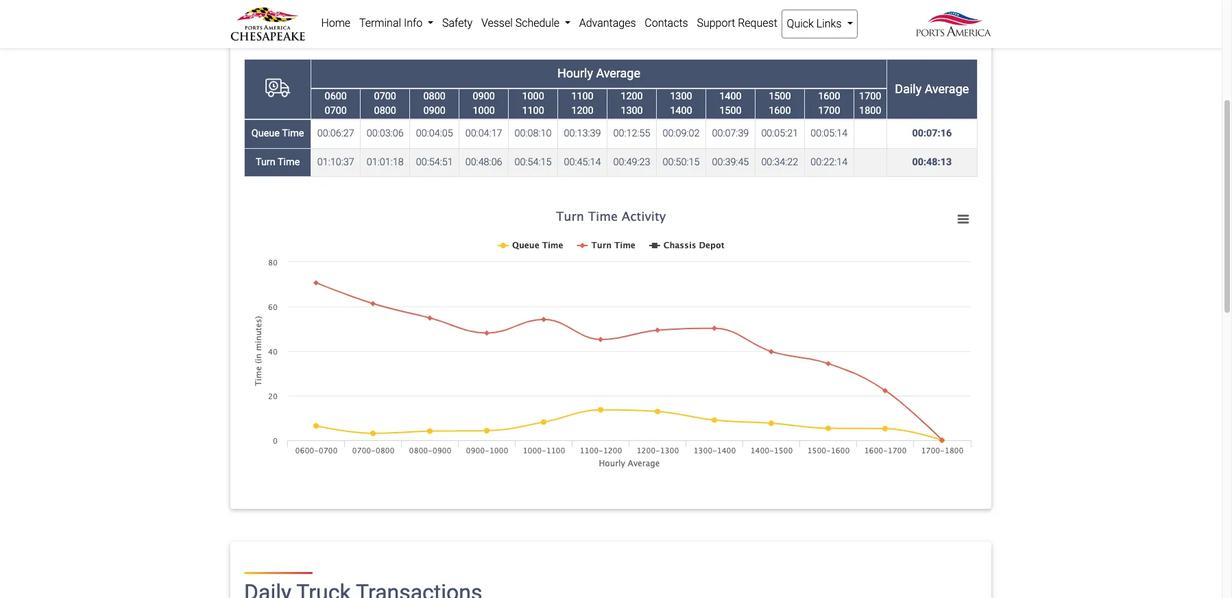 Task type: describe. For each thing, give the bounding box(es) containing it.
truck
[[244, 14, 299, 40]]

safety link
[[438, 10, 477, 37]]

1 vertical spatial 1300
[[621, 105, 643, 117]]

schedule
[[516, 16, 560, 29]]

1000 1100
[[522, 90, 544, 117]]

00:48:13
[[913, 156, 952, 168]]

info
[[404, 16, 423, 29]]

00:04:17
[[465, 128, 502, 139]]

0600 0700
[[325, 90, 347, 117]]

vessel schedule
[[481, 16, 562, 29]]

time for 00:06:27
[[282, 128, 304, 139]]

00:05:21
[[762, 128, 799, 139]]

00:08:10
[[515, 128, 552, 139]]

home link
[[317, 10, 355, 37]]

0 vertical spatial 1700
[[859, 90, 882, 102]]

1100 1200
[[572, 90, 594, 117]]

queue
[[252, 128, 280, 139]]

hourly
[[558, 66, 593, 80]]

home
[[321, 16, 351, 29]]

0 vertical spatial 1200
[[621, 90, 643, 102]]

0 horizontal spatial 0800
[[374, 105, 396, 117]]

00:48:06
[[465, 156, 502, 168]]

1 horizontal spatial 0800
[[424, 90, 446, 102]]

1300 1400
[[670, 90, 692, 117]]

00:07:16
[[913, 128, 952, 139]]

0 vertical spatial time
[[352, 14, 402, 40]]

links
[[817, 17, 842, 30]]

00:34:22
[[762, 156, 799, 168]]

1 vertical spatial 1400
[[670, 105, 692, 117]]

00:03:06
[[367, 128, 404, 139]]

1 horizontal spatial average
[[925, 82, 969, 96]]

quick
[[787, 17, 814, 30]]

terminal
[[359, 16, 401, 29]]

contacts link
[[641, 10, 693, 37]]

00:04:05
[[416, 128, 453, 139]]

0 horizontal spatial 1500
[[720, 105, 742, 117]]

daily
[[895, 82, 922, 96]]

1 vertical spatial 1100
[[522, 105, 544, 117]]

advantages
[[579, 16, 636, 29]]

0 vertical spatial 0900
[[473, 90, 495, 102]]

00:06:27
[[317, 128, 354, 139]]

hourly average daily average
[[558, 66, 969, 96]]

0600
[[325, 90, 347, 102]]

00:49:23
[[614, 156, 651, 168]]

1400 1500
[[720, 90, 742, 117]]

0 horizontal spatial turn
[[256, 156, 275, 168]]

1500 1600
[[769, 90, 791, 117]]

quick links
[[787, 17, 845, 30]]

0700 0800
[[374, 90, 396, 117]]



Task type: vqa. For each thing, say whether or not it's contained in the screenshot.
OCR Image Search link
no



Task type: locate. For each thing, give the bounding box(es) containing it.
1000 up 00:04:17
[[473, 105, 495, 117]]

time left the info
[[352, 14, 402, 40]]

advantages link
[[575, 10, 641, 37]]

time down queue time
[[278, 156, 300, 168]]

1 horizontal spatial 1100
[[572, 90, 594, 102]]

00:09:02
[[663, 128, 700, 139]]

0 vertical spatial average
[[596, 66, 641, 80]]

00:45:14
[[564, 156, 601, 168]]

00:07:39
[[712, 128, 749, 139]]

1 horizontal spatial 1500
[[769, 90, 791, 102]]

0 vertical spatial 1300
[[670, 90, 692, 102]]

0 vertical spatial 1100
[[572, 90, 594, 102]]

0800 0900
[[424, 90, 446, 117]]

time right queue
[[282, 128, 304, 139]]

1700 1800
[[859, 90, 882, 117]]

queue time
[[252, 128, 304, 139]]

1300
[[670, 90, 692, 102], [621, 105, 643, 117]]

1 vertical spatial 0900
[[424, 105, 446, 117]]

1400 up 00:09:02
[[670, 105, 692, 117]]

0 horizontal spatial 1100
[[522, 105, 544, 117]]

00:54:51
[[416, 156, 453, 168]]

1600
[[818, 90, 841, 102], [769, 105, 791, 117]]

1 horizontal spatial 1300
[[670, 90, 692, 102]]

0 horizontal spatial 1200
[[572, 105, 594, 117]]

1 horizontal spatial 1600
[[818, 90, 841, 102]]

0 horizontal spatial 0700
[[325, 105, 347, 117]]

1600 up 00:05:21
[[769, 105, 791, 117]]

1300 up 00:12:55
[[621, 105, 643, 117]]

00:50:15
[[663, 156, 700, 168]]

1 horizontal spatial 1000
[[522, 90, 544, 102]]

1 vertical spatial time
[[282, 128, 304, 139]]

turn down queue
[[256, 156, 275, 168]]

0700 up 00:03:06 on the left top of page
[[374, 90, 396, 102]]

1000 up "00:08:10" at the top left
[[522, 90, 544, 102]]

2 vertical spatial time
[[278, 156, 300, 168]]

1500 up 00:05:21
[[769, 90, 791, 102]]

0 horizontal spatial 0900
[[424, 105, 446, 117]]

1 vertical spatial 1600
[[769, 105, 791, 117]]

vessel
[[481, 16, 513, 29]]

1600 1700
[[818, 90, 841, 117]]

0700
[[374, 90, 396, 102], [325, 105, 347, 117]]

1400 up the 00:07:39
[[720, 90, 742, 102]]

1800
[[859, 105, 882, 117]]

1 horizontal spatial 0700
[[374, 90, 396, 102]]

0 vertical spatial 1600
[[818, 90, 841, 102]]

1600 up 00:05:14
[[818, 90, 841, 102]]

0 horizontal spatial average
[[596, 66, 641, 80]]

support
[[697, 16, 735, 29]]

0800
[[424, 90, 446, 102], [374, 105, 396, 117]]

00:22:14
[[811, 156, 848, 168]]

0 horizontal spatial 1700
[[818, 105, 841, 117]]

1000
[[522, 90, 544, 102], [473, 105, 495, 117]]

1 horizontal spatial turn
[[304, 14, 347, 40]]

00:12:55
[[614, 128, 651, 139]]

1200 up 00:12:55
[[621, 90, 643, 102]]

0 horizontal spatial 1400
[[670, 105, 692, 117]]

1 horizontal spatial 1400
[[720, 90, 742, 102]]

1 vertical spatial turn
[[256, 156, 275, 168]]

00:39:45
[[712, 156, 749, 168]]

01:10:37
[[317, 156, 354, 168]]

turn
[[304, 14, 347, 40], [256, 156, 275, 168]]

1400
[[720, 90, 742, 102], [670, 105, 692, 117]]

0900 up the 00:04:05
[[424, 105, 446, 117]]

1700 up 00:05:14
[[818, 105, 841, 117]]

1300 up 00:09:02
[[670, 90, 692, 102]]

1200 up 00:13:39
[[572, 105, 594, 117]]

0 horizontal spatial 1300
[[621, 105, 643, 117]]

0800 up the 00:04:05
[[424, 90, 446, 102]]

1 vertical spatial 1700
[[818, 105, 841, 117]]

safety
[[442, 16, 473, 29]]

terminal info link
[[355, 10, 438, 37]]

contacts
[[645, 16, 688, 29]]

turn time
[[256, 156, 300, 168]]

0 vertical spatial 0800
[[424, 90, 446, 102]]

time for 01:10:37
[[278, 156, 300, 168]]

00:13:39
[[564, 128, 601, 139]]

1 vertical spatial 1500
[[720, 105, 742, 117]]

1 vertical spatial average
[[925, 82, 969, 96]]

1100 down hourly
[[572, 90, 594, 102]]

quick links link
[[782, 10, 858, 38]]

1200 1300
[[621, 90, 643, 117]]

time
[[352, 14, 402, 40], [282, 128, 304, 139], [278, 156, 300, 168]]

1 vertical spatial 0800
[[374, 105, 396, 117]]

1 horizontal spatial 1700
[[859, 90, 882, 102]]

0 vertical spatial turn
[[304, 14, 347, 40]]

1 horizontal spatial 1200
[[621, 90, 643, 102]]

0 horizontal spatial 1000
[[473, 105, 495, 117]]

1700
[[859, 90, 882, 102], [818, 105, 841, 117]]

terminal info
[[359, 16, 425, 29]]

01:01:18
[[367, 156, 404, 168]]

average up 1200 1300
[[596, 66, 641, 80]]

support request link
[[693, 10, 782, 37]]

0700 down 0600
[[325, 105, 347, 117]]

0 vertical spatial 1500
[[769, 90, 791, 102]]

0900
[[473, 90, 495, 102], [424, 105, 446, 117]]

1 vertical spatial 1000
[[473, 105, 495, 117]]

1700 up 1800
[[859, 90, 882, 102]]

0 horizontal spatial 1600
[[769, 105, 791, 117]]

1500 up the 00:07:39
[[720, 105, 742, 117]]

1 horizontal spatial 0900
[[473, 90, 495, 102]]

average right 'daily' on the right of page
[[925, 82, 969, 96]]

turn right truck
[[304, 14, 347, 40]]

0 vertical spatial 1400
[[720, 90, 742, 102]]

0900 1000
[[473, 90, 495, 117]]

vessel schedule link
[[477, 10, 575, 37]]

00:54:15
[[515, 156, 552, 168]]

0900 up 00:04:17
[[473, 90, 495, 102]]

1500
[[769, 90, 791, 102], [720, 105, 742, 117]]

1 vertical spatial 0700
[[325, 105, 347, 117]]

support request
[[697, 16, 778, 29]]

average
[[596, 66, 641, 80], [925, 82, 969, 96]]

1100 up "00:08:10" at the top left
[[522, 105, 544, 117]]

1200
[[621, 90, 643, 102], [572, 105, 594, 117]]

1100
[[572, 90, 594, 102], [522, 105, 544, 117]]

0 vertical spatial 1000
[[522, 90, 544, 102]]

0 vertical spatial 0700
[[374, 90, 396, 102]]

1 vertical spatial 1200
[[572, 105, 594, 117]]

truck turn time
[[244, 14, 402, 40]]

00:05:14
[[811, 128, 848, 139]]

0800 up 00:03:06 on the left top of page
[[374, 105, 396, 117]]

request
[[738, 16, 778, 29]]



